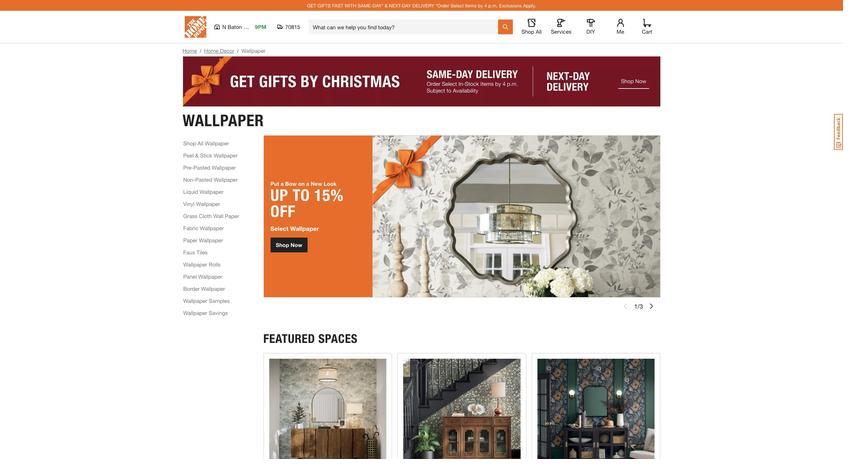 Task type: locate. For each thing, give the bounding box(es) containing it.
1 vertical spatial &
[[195, 152, 199, 158]]

home down the home depot logo
[[183, 47, 197, 54]]

image for up to 15% off image
[[373, 135, 660, 297]]

featured spaces
[[263, 332, 358, 346]]

1 horizontal spatial a
[[306, 180, 309, 187]]

2 a from the left
[[306, 180, 309, 187]]

/ for 1
[[638, 302, 640, 310]]

grass cloth wall paper
[[183, 213, 239, 219]]

samples
[[209, 297, 230, 304]]

home
[[183, 47, 197, 54], [204, 47, 218, 54]]

wallpaper rolls
[[183, 261, 221, 267]]

shop now link
[[270, 238, 308, 252]]

wallpaper up now
[[290, 225, 319, 232]]

1 horizontal spatial home
[[204, 47, 218, 54]]

70815
[[285, 24, 300, 30]]

featured
[[263, 332, 315, 346]]

1 horizontal spatial all
[[536, 28, 542, 35]]

1 / 3
[[634, 302, 643, 310]]

cart
[[642, 28, 652, 35]]

1 vertical spatial pasted
[[195, 176, 212, 183]]

0 horizontal spatial home
[[183, 47, 197, 54]]

faux tiles link
[[183, 248, 208, 256]]

1 vertical spatial paper
[[183, 237, 198, 243]]

shop left now
[[276, 242, 289, 248]]

stick
[[200, 152, 212, 158]]

0 horizontal spatial all
[[198, 140, 203, 146]]

3
[[640, 302, 643, 310]]

all up stick at the left top of page
[[198, 140, 203, 146]]

select left items
[[451, 3, 464, 8]]

panel wallpaper
[[183, 273, 222, 279]]

1 vertical spatial shop
[[183, 140, 196, 146]]

pre-
[[183, 164, 193, 170]]

wallpaper down fabric wallpaper link
[[199, 237, 223, 243]]

shop inside shop all wallpaper link
[[183, 140, 196, 146]]

*order
[[436, 3, 449, 8]]

this is the first slide image
[[623, 304, 628, 309]]

wallpaper down peel & stick wallpaper link
[[212, 164, 236, 170]]

pasted down stick at the left top of page
[[193, 164, 210, 170]]

peel & stick wallpaper
[[183, 152, 238, 158]]

2 horizontal spatial /
[[638, 302, 640, 310]]

savings
[[209, 309, 228, 316]]

0 horizontal spatial &
[[195, 152, 199, 158]]

1 horizontal spatial shop
[[276, 242, 289, 248]]

shop
[[521, 28, 534, 35], [183, 140, 196, 146], [276, 242, 289, 248]]

wallpaper inside "link"
[[212, 164, 236, 170]]

the home depot logo image
[[185, 16, 206, 38]]

home link
[[183, 47, 197, 54]]

9pm
[[255, 24, 266, 30]]

2 horizontal spatial shop
[[521, 28, 534, 35]]

pre-pasted wallpaper
[[183, 164, 236, 170]]

same-
[[358, 3, 373, 8]]

me
[[617, 28, 624, 35]]

& right peel
[[195, 152, 199, 158]]

1
[[634, 302, 638, 310]]

items
[[465, 3, 477, 8]]

/ right decor
[[237, 48, 239, 54]]

wallpaper down wallpaper samples link
[[183, 309, 207, 316]]

paper down fabric
[[183, 237, 198, 243]]

grass
[[183, 213, 197, 219]]

1 horizontal spatial paper
[[225, 213, 239, 219]]

wall
[[213, 213, 223, 219]]

2 vertical spatial shop
[[276, 242, 289, 248]]

bow
[[285, 180, 297, 187]]

0 horizontal spatial paper
[[183, 237, 198, 243]]

border wallpaper
[[183, 285, 225, 292]]

shop up peel
[[183, 140, 196, 146]]

vinyl wallpaper
[[183, 200, 220, 207]]

a right put
[[281, 180, 284, 187]]

pasted up "liquid wallpaper"
[[195, 176, 212, 183]]

/
[[200, 48, 201, 54], [237, 48, 239, 54], [638, 302, 640, 310]]

n baton rouge
[[222, 24, 259, 30]]

by
[[478, 3, 483, 8]]

border wallpaper link
[[183, 285, 225, 293]]

shop down apply.
[[521, 28, 534, 35]]

1 horizontal spatial /
[[237, 48, 239, 54]]

rouge
[[244, 24, 259, 30]]

wallpaper down pre-pasted wallpaper "link" at the left of page
[[214, 176, 238, 183]]

off
[[270, 201, 296, 221]]

spaces
[[318, 332, 358, 346]]

diy button
[[580, 19, 602, 35]]

shop all button
[[521, 19, 542, 35]]

paper right wall
[[225, 213, 239, 219]]

wallpaper down rouge
[[241, 47, 265, 54]]

/ left 'next slide' image
[[638, 302, 640, 310]]

grass cloth wall paper link
[[183, 212, 239, 220]]

a right on
[[306, 180, 309, 187]]

feedback link image
[[834, 114, 843, 150]]

paper
[[225, 213, 239, 219], [183, 237, 198, 243]]

& right day*
[[385, 3, 388, 8]]

new
[[311, 180, 322, 187]]

next-
[[389, 3, 402, 8]]

pasted
[[193, 164, 210, 170], [195, 176, 212, 183]]

wallpaper down rolls
[[198, 273, 222, 279]]

0 vertical spatial shop
[[521, 28, 534, 35]]

all left 'services'
[[536, 28, 542, 35]]

home decor link
[[204, 47, 234, 54]]

0 horizontal spatial shop
[[183, 140, 196, 146]]

1 vertical spatial all
[[198, 140, 203, 146]]

fast
[[332, 3, 343, 8]]

home left decor
[[204, 47, 218, 54]]

0 vertical spatial paper
[[225, 213, 239, 219]]

1 horizontal spatial &
[[385, 3, 388, 8]]

0 horizontal spatial select
[[270, 225, 288, 232]]

/ right home "link"
[[200, 48, 201, 54]]

wallpaper
[[241, 47, 265, 54], [183, 111, 264, 130], [205, 140, 229, 146], [214, 152, 238, 158], [212, 164, 236, 170], [214, 176, 238, 183], [199, 188, 224, 195], [196, 200, 220, 207], [200, 225, 224, 231], [290, 225, 319, 232], [199, 237, 223, 243], [183, 261, 207, 267], [198, 273, 222, 279], [201, 285, 225, 292], [183, 297, 207, 304], [183, 309, 207, 316]]

shop inside shop all button
[[521, 28, 534, 35]]

all
[[536, 28, 542, 35], [198, 140, 203, 146]]

rolls
[[209, 261, 221, 267]]

pasted inside "link"
[[193, 164, 210, 170]]

next slide image
[[649, 304, 654, 309]]

0 horizontal spatial a
[[281, 180, 284, 187]]

0 vertical spatial select
[[451, 3, 464, 8]]

wallpaper savings
[[183, 309, 228, 316]]

on
[[298, 180, 305, 187]]

me button
[[610, 19, 631, 35]]

wallpaper up shop all wallpaper
[[183, 111, 264, 130]]

all for shop all wallpaper
[[198, 140, 203, 146]]

a
[[281, 180, 284, 187], [306, 180, 309, 187]]

select down the 'off'
[[270, 225, 288, 232]]

0 horizontal spatial /
[[200, 48, 201, 54]]

fabric wallpaper link
[[183, 224, 224, 232]]

4
[[484, 3, 487, 8]]

shop inside shop now link
[[276, 242, 289, 248]]

all inside button
[[536, 28, 542, 35]]

cart link
[[640, 19, 654, 35]]

0 vertical spatial all
[[536, 28, 542, 35]]

wallpaper samples link
[[183, 297, 230, 305]]

0 vertical spatial pasted
[[193, 164, 210, 170]]

1 a from the left
[[281, 180, 284, 187]]



Task type: describe. For each thing, give the bounding box(es) containing it.
shop for shop now
[[276, 242, 289, 248]]

delivery
[[412, 3, 434, 8]]

wallpaper samples
[[183, 297, 230, 304]]

0 vertical spatial &
[[385, 3, 388, 8]]

wallpaper down non-pasted wallpaper link
[[199, 188, 224, 195]]

pre-pasted wallpaper link
[[183, 163, 236, 171]]

1 vertical spatial select
[[270, 225, 288, 232]]

fabric wallpaper
[[183, 225, 224, 231]]

shop now
[[276, 242, 302, 248]]

diy
[[586, 28, 595, 35]]

liquid wallpaper
[[183, 188, 224, 195]]

wallpaper right stick at the left top of page
[[214, 152, 238, 158]]

shop all wallpaper
[[183, 140, 229, 146]]

put
[[270, 180, 279, 187]]

select wallpaper
[[270, 225, 319, 232]]

exclusions
[[499, 3, 522, 8]]

services button
[[550, 19, 572, 35]]

p.m.
[[488, 3, 498, 8]]

wallpaper rolls link
[[183, 260, 221, 268]]

wallpaper up peel & stick wallpaper
[[205, 140, 229, 146]]

70815 button
[[277, 24, 300, 30]]

sponsored banner image
[[183, 56, 660, 107]]

to
[[293, 185, 310, 205]]

get
[[307, 3, 316, 8]]

shop for shop all wallpaper
[[183, 140, 196, 146]]

put a bow on a new look up to 15% off
[[270, 180, 344, 221]]

n
[[222, 24, 226, 30]]

paper wallpaper
[[183, 237, 223, 243]]

liquid wallpaper link
[[183, 188, 224, 196]]

gifts
[[318, 3, 331, 8]]

shop for shop all
[[521, 28, 534, 35]]

pasted for pre-
[[193, 164, 210, 170]]

up
[[270, 185, 288, 205]]

decor
[[220, 47, 234, 54]]

faux
[[183, 249, 195, 255]]

What can we help you find today? search field
[[313, 20, 498, 34]]

now
[[291, 242, 302, 248]]

peel
[[183, 152, 194, 158]]

wallpaper up cloth
[[196, 200, 220, 207]]

tiles
[[197, 249, 208, 255]]

panel wallpaper link
[[183, 272, 222, 281]]

with
[[345, 3, 356, 8]]

shop all wallpaper link
[[183, 139, 229, 147]]

non-pasted wallpaper
[[183, 176, 238, 183]]

get gifts fast with same-day* & next-day delivery *order select items by 4 p.m. exclusions apply.
[[307, 3, 536, 8]]

/ for home
[[200, 48, 201, 54]]

1 home from the left
[[183, 47, 197, 54]]

day*
[[373, 3, 383, 8]]

shop all
[[521, 28, 542, 35]]

2 home from the left
[[204, 47, 218, 54]]

paper wallpaper link
[[183, 236, 223, 244]]

look
[[324, 180, 337, 187]]

fabric
[[183, 225, 198, 231]]

cloth
[[199, 213, 212, 219]]

wallpaper down faux tiles link
[[183, 261, 207, 267]]

border
[[183, 285, 200, 292]]

services
[[551, 28, 571, 35]]

vinyl
[[183, 200, 195, 207]]

wallpaper down grass cloth wall paper link
[[200, 225, 224, 231]]

15%
[[314, 185, 344, 205]]

all for shop all
[[536, 28, 542, 35]]

panel
[[183, 273, 197, 279]]

pasted for non-
[[195, 176, 212, 183]]

non-
[[183, 176, 195, 183]]

vinyl wallpaper link
[[183, 200, 220, 208]]

1 horizontal spatial select
[[451, 3, 464, 8]]

peel & stick wallpaper link
[[183, 151, 238, 159]]

wallpaper up the samples
[[201, 285, 225, 292]]

home / home decor / wallpaper
[[183, 47, 265, 54]]

liquid
[[183, 188, 198, 195]]

day
[[402, 3, 411, 8]]

wallpaper down border
[[183, 297, 207, 304]]

baton
[[228, 24, 242, 30]]

non-pasted wallpaper link
[[183, 176, 238, 184]]

wallpaper savings link
[[183, 309, 228, 317]]

apply.
[[523, 3, 536, 8]]

faux tiles
[[183, 249, 208, 255]]



Task type: vqa. For each thing, say whether or not it's contained in the screenshot.
the wallpaper rolls link
yes



